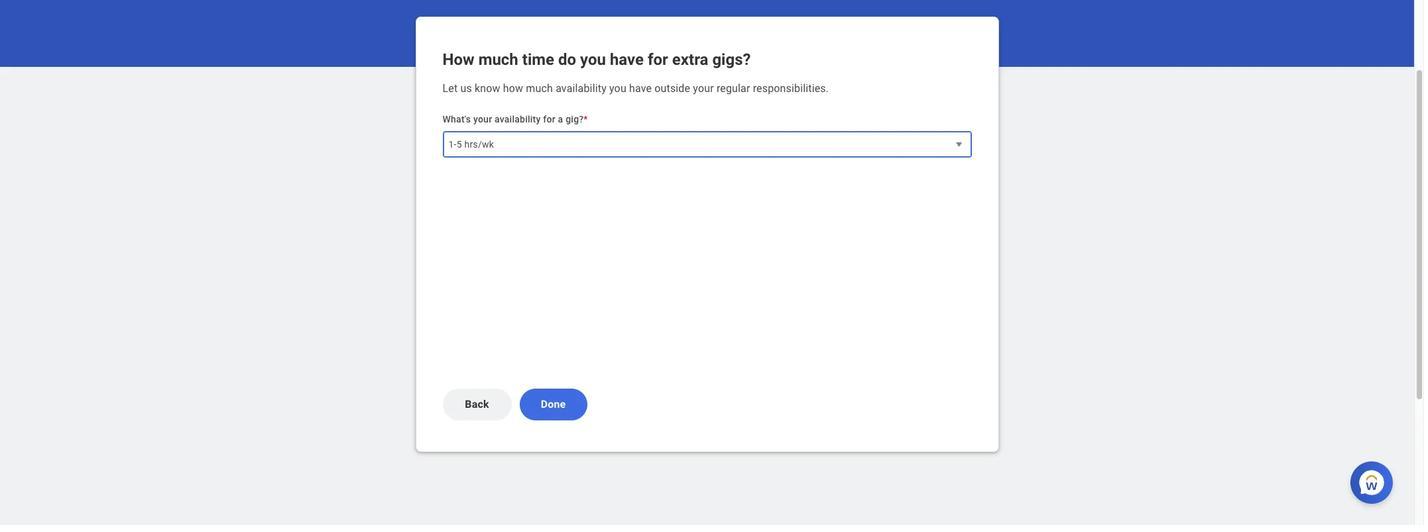 Task type: locate. For each thing, give the bounding box(es) containing it.
you right 'do'
[[580, 50, 606, 69]]

0 vertical spatial for
[[648, 50, 668, 69]]

availability down how
[[495, 114, 541, 125]]

you
[[580, 50, 606, 69], [609, 82, 626, 95]]

0 vertical spatial availability
[[556, 82, 607, 95]]

for
[[648, 50, 668, 69], [543, 114, 555, 125]]

you down the how much time do you have for extra gigs? on the top of the page
[[609, 82, 626, 95]]

what's your availability for a gig? *
[[443, 114, 588, 125]]

much up know
[[478, 50, 518, 69]]

1 horizontal spatial your
[[693, 82, 714, 95]]

your right "what's"
[[473, 114, 492, 125]]

your left regular
[[693, 82, 714, 95]]

what's
[[443, 114, 471, 125]]

availability
[[556, 82, 607, 95], [495, 114, 541, 125]]

0 horizontal spatial for
[[543, 114, 555, 125]]

let us know how much availability you have outside your regular responsibilities.
[[443, 82, 829, 95]]

0 horizontal spatial your
[[473, 114, 492, 125]]

1 vertical spatial have
[[629, 82, 652, 95]]

1 vertical spatial for
[[543, 114, 555, 125]]

0 vertical spatial much
[[478, 50, 518, 69]]

have left outside
[[629, 82, 652, 95]]

do
[[558, 50, 576, 69]]

outside
[[654, 82, 690, 95]]

1 horizontal spatial you
[[609, 82, 626, 95]]

much
[[478, 50, 518, 69], [526, 82, 553, 95]]

how
[[443, 50, 474, 69]]

have
[[610, 50, 644, 69], [629, 82, 652, 95]]

0 vertical spatial your
[[693, 82, 714, 95]]

availability up * at top
[[556, 82, 607, 95]]

0 horizontal spatial availability
[[495, 114, 541, 125]]

how much time do you have for extra gigs?
[[443, 50, 751, 69]]

for left the a
[[543, 114, 555, 125]]

*
[[584, 114, 588, 125]]

1 vertical spatial you
[[609, 82, 626, 95]]

have up let us know how much availability you have outside your regular responsibilities.
[[610, 50, 644, 69]]

done
[[541, 398, 566, 411]]

0 horizontal spatial you
[[580, 50, 606, 69]]

for up outside
[[648, 50, 668, 69]]

1 horizontal spatial much
[[526, 82, 553, 95]]

gig?
[[566, 114, 584, 125]]

1 vertical spatial availability
[[495, 114, 541, 125]]

much right how
[[526, 82, 553, 95]]

your
[[693, 82, 714, 95], [473, 114, 492, 125]]



Task type: vqa. For each thing, say whether or not it's contained in the screenshot.
your to the top
yes



Task type: describe. For each thing, give the bounding box(es) containing it.
extra
[[672, 50, 708, 69]]

how
[[503, 82, 523, 95]]

1 vertical spatial much
[[526, 82, 553, 95]]

1 horizontal spatial availability
[[556, 82, 607, 95]]

regular
[[717, 82, 750, 95]]

1 vertical spatial your
[[473, 114, 492, 125]]

done button
[[519, 389, 587, 421]]

time
[[522, 50, 554, 69]]

0 vertical spatial you
[[580, 50, 606, 69]]

gigs?
[[712, 50, 751, 69]]

1 horizontal spatial for
[[648, 50, 668, 69]]

0 horizontal spatial much
[[478, 50, 518, 69]]

us
[[460, 82, 472, 95]]

know
[[475, 82, 500, 95]]

let
[[443, 82, 458, 95]]

back button
[[443, 389, 511, 421]]

a
[[558, 114, 563, 125]]

0 vertical spatial have
[[610, 50, 644, 69]]

back
[[465, 398, 489, 411]]

responsibilities.
[[753, 82, 829, 95]]



